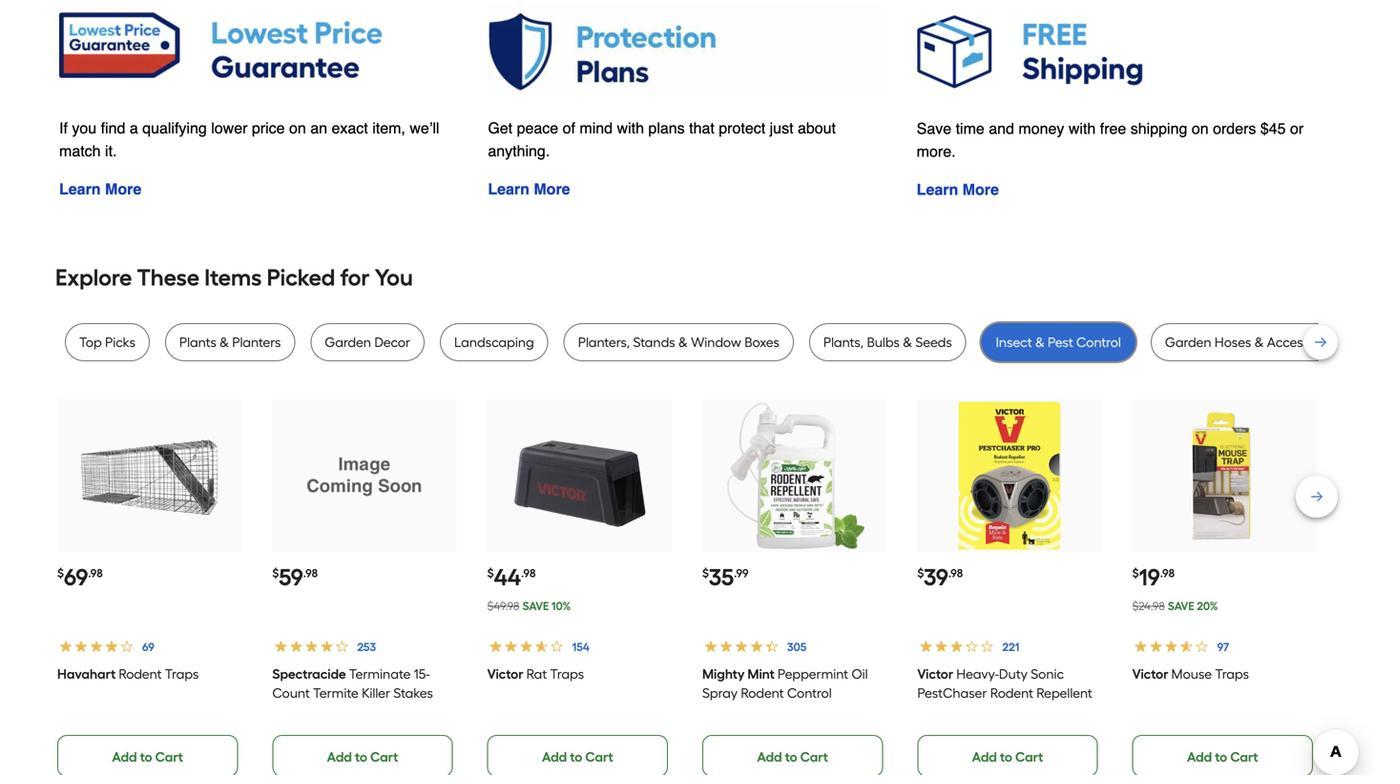 Task type: vqa. For each thing, say whether or not it's contained in the screenshot.
search query TEXT FIELD
no



Task type: describe. For each thing, give the bounding box(es) containing it.
more for find
[[105, 180, 141, 198]]

35
[[709, 564, 734, 592]]

add for 35
[[757, 750, 782, 766]]

add for 59
[[327, 750, 352, 766]]

add inside 19 list item
[[1187, 750, 1212, 766]]

anything.
[[488, 142, 550, 160]]

oil
[[852, 667, 868, 683]]

rodent inside the 69 list item
[[119, 667, 162, 683]]

get peace of mind with plans that protect just about anything.
[[488, 119, 836, 160]]

of
[[563, 119, 575, 137]]

plants
[[179, 334, 216, 351]]

44 list item
[[487, 400, 672, 776]]

heavy-duty sonic pestchaser rodent repellent
[[917, 667, 1092, 702]]

money
[[1019, 120, 1064, 137]]

add inside 44 list item
[[542, 750, 567, 766]]

these
[[137, 264, 199, 292]]

an
[[310, 119, 327, 137]]

we'll
[[410, 119, 439, 137]]

sonic
[[1031, 667, 1064, 683]]

top
[[79, 334, 102, 351]]

traps for 19
[[1215, 667, 1249, 683]]

add to cart inside 19 list item
[[1187, 750, 1258, 766]]

add to cart link inside 19 list item
[[1132, 736, 1313, 776]]

explore
[[55, 264, 132, 292]]

39 list item
[[917, 400, 1102, 776]]

traps inside the 69 list item
[[165, 667, 199, 683]]

rat
[[526, 667, 547, 683]]

.98 for 19
[[1160, 567, 1175, 581]]

garden decor
[[325, 334, 410, 351]]

window
[[691, 334, 741, 351]]

you
[[72, 119, 97, 137]]

decor
[[374, 334, 410, 351]]

victor heavy-duty sonic pestchaser rodent repellent image
[[936, 402, 1083, 550]]

add to cart link inside 44 list item
[[487, 736, 668, 776]]

cart for 69
[[155, 750, 183, 766]]

more.
[[917, 143, 956, 160]]

garden hoses & accessories
[[1165, 334, 1338, 351]]

59
[[279, 564, 303, 592]]

to inside 44 list item
[[570, 750, 582, 766]]

learn more for get peace of mind with plans that protect just about anything.
[[488, 180, 570, 198]]

mighty mint peppermint oil spray rodent control image
[[721, 402, 868, 550]]

seeds
[[915, 334, 952, 351]]

lowest price guarantee. image
[[59, 3, 457, 98]]

learn more link for save time and money with free shipping on orders $45 or more.
[[917, 181, 999, 198]]

stakes
[[394, 686, 433, 702]]

to for 69
[[140, 750, 152, 766]]

insect & pest control
[[996, 334, 1121, 351]]

learn more link for if you find a qualifying lower price on an exact item, we'll match it.
[[59, 180, 141, 198]]

add to cart inside 44 list item
[[542, 750, 613, 766]]

rodent inside peppermint oil spray rodent control
[[741, 686, 784, 702]]

cart inside 19 list item
[[1230, 750, 1258, 766]]

just
[[770, 119, 793, 137]]

20%
[[1197, 600, 1218, 614]]

on for orders
[[1192, 120, 1209, 137]]

victor for 19
[[1132, 667, 1168, 683]]

havahart rodent traps
[[57, 667, 199, 683]]

more for of
[[534, 180, 570, 198]]

15-
[[414, 667, 430, 683]]

terminate
[[349, 667, 411, 683]]

traps for 44
[[550, 667, 584, 683]]

insect
[[996, 334, 1032, 351]]

victor mouse traps image
[[1151, 402, 1298, 550]]

if
[[59, 119, 68, 137]]

& for plants, bulbs & seeds
[[903, 334, 912, 351]]

protect
[[719, 119, 765, 137]]

69 list item
[[57, 400, 242, 776]]

on for an
[[289, 119, 306, 137]]

havahart
[[57, 667, 116, 683]]

learn more link for get peace of mind with plans that protect just about anything.
[[488, 180, 570, 198]]

hoses
[[1215, 334, 1251, 351]]

learn more for if you find a qualifying lower price on an exact item, we'll match it.
[[59, 180, 141, 198]]

$ 69 .98
[[57, 564, 103, 592]]

havahart rodent traps image
[[76, 402, 223, 550]]

free
[[1100, 120, 1126, 137]]

about
[[798, 119, 836, 137]]

plans
[[648, 119, 685, 137]]

spray
[[702, 686, 738, 702]]

add to cart link for 39
[[917, 736, 1098, 776]]

add to cart link for 69
[[57, 736, 238, 776]]

save time and money with free shipping on orders $45 or more.
[[917, 120, 1304, 160]]

add to cart for 69
[[112, 750, 183, 766]]

planters
[[232, 334, 281, 351]]

garden for garden hoses & accessories
[[1165, 334, 1212, 351]]

you
[[375, 264, 413, 292]]

mint
[[748, 667, 775, 683]]

add to cart for 59
[[327, 750, 398, 766]]

plants,
[[823, 334, 864, 351]]

victor rat traps image
[[506, 402, 653, 550]]

item,
[[372, 119, 405, 137]]

more for and
[[963, 181, 999, 198]]

$ for 39
[[917, 567, 924, 581]]

stands
[[633, 334, 675, 351]]

$ 35 .99
[[702, 564, 749, 592]]

victor mouse traps
[[1132, 667, 1249, 683]]

to inside 19 list item
[[1215, 750, 1227, 766]]

$ 59 .98
[[272, 564, 318, 592]]

35 list item
[[702, 400, 887, 776]]

$ for 59
[[272, 567, 279, 581]]

control inside peppermint oil spray rodent control
[[787, 686, 832, 702]]

peppermint
[[778, 667, 848, 683]]

shipping
[[1131, 120, 1187, 137]]

learn for if you find a qualifying lower price on an exact item, we'll match it.
[[59, 180, 101, 198]]

count
[[272, 686, 310, 702]]

mighty
[[702, 667, 745, 683]]

19 list item
[[1132, 400, 1317, 776]]

add for 69
[[112, 750, 137, 766]]

19
[[1139, 564, 1160, 592]]

.99
[[734, 567, 749, 581]]

69
[[64, 564, 88, 592]]

to for 35
[[785, 750, 797, 766]]

add for 39
[[972, 750, 997, 766]]

or
[[1290, 120, 1304, 137]]

picks
[[105, 334, 135, 351]]

a
[[130, 119, 138, 137]]

save
[[917, 120, 952, 137]]

0 vertical spatial control
[[1076, 334, 1121, 351]]



Task type: locate. For each thing, give the bounding box(es) containing it.
2 victor from the left
[[917, 667, 953, 683]]

3 cart from the left
[[585, 750, 613, 766]]

add inside 59 list item
[[327, 750, 352, 766]]

with inside the "get peace of mind with plans that protect just about anything."
[[617, 119, 644, 137]]

0 horizontal spatial with
[[617, 119, 644, 137]]

1 horizontal spatial victor
[[917, 667, 953, 683]]

3 & from the left
[[903, 334, 912, 351]]

3 traps from the left
[[1215, 667, 1249, 683]]

heavy-
[[956, 667, 999, 683]]

and
[[989, 120, 1014, 137]]

save
[[523, 600, 549, 614], [1168, 600, 1194, 614]]

0 horizontal spatial save
[[523, 600, 549, 614]]

1 horizontal spatial control
[[1076, 334, 1121, 351]]

that
[[689, 119, 715, 137]]

1 horizontal spatial on
[[1192, 120, 1209, 137]]

add down the pestchaser
[[972, 750, 997, 766]]

add to cart link inside 39 list item
[[917, 736, 1098, 776]]

1 add to cart from the left
[[112, 750, 183, 766]]

& for garden hoses & accessories
[[1255, 334, 1264, 351]]

$ inside $ 69 .98
[[57, 567, 64, 581]]

.98 inside $ 69 .98
[[88, 567, 103, 581]]

repellent
[[1037, 686, 1092, 702]]

2 save from the left
[[1168, 600, 1194, 614]]

killer
[[362, 686, 390, 702]]

victor
[[487, 667, 523, 683], [917, 667, 953, 683], [1132, 667, 1168, 683]]

2 horizontal spatial traps
[[1215, 667, 1249, 683]]

3 .98 from the left
[[521, 567, 536, 581]]

boxes
[[745, 334, 779, 351]]

1 horizontal spatial traps
[[550, 667, 584, 683]]

cart inside the 69 list item
[[155, 750, 183, 766]]

0 horizontal spatial control
[[787, 686, 832, 702]]

$ inside $ 19 .98
[[1132, 567, 1139, 581]]

0 horizontal spatial garden
[[325, 334, 371, 351]]

to inside 35 list item
[[785, 750, 797, 766]]

2 add to cart link from the left
[[272, 736, 453, 776]]

control right 'pest' in the right top of the page
[[1076, 334, 1121, 351]]

to inside 59 list item
[[355, 750, 367, 766]]

5 add from the left
[[972, 750, 997, 766]]

1 horizontal spatial rodent
[[741, 686, 784, 702]]

on inside 'if you find a qualifying lower price on an exact item, we'll match it.'
[[289, 119, 306, 137]]

2 add from the left
[[327, 750, 352, 766]]

6 $ from the left
[[1132, 567, 1139, 581]]

learn more link
[[59, 180, 141, 198], [488, 180, 570, 198], [917, 181, 999, 198]]

top picks
[[79, 334, 135, 351]]

1 horizontal spatial learn more
[[488, 180, 570, 198]]

rodent down duty
[[990, 686, 1033, 702]]

with for mind
[[617, 119, 644, 137]]

1 traps from the left
[[165, 667, 199, 683]]

orders
[[1213, 120, 1256, 137]]

0 horizontal spatial victor
[[487, 667, 523, 683]]

traps inside 19 list item
[[1215, 667, 1249, 683]]

5 add to cart link from the left
[[917, 736, 1098, 776]]

2 traps from the left
[[550, 667, 584, 683]]

3 $ from the left
[[487, 567, 494, 581]]

4 .98 from the left
[[948, 567, 963, 581]]

accessories
[[1267, 334, 1338, 351]]

to down killer
[[355, 750, 367, 766]]

$49.98
[[487, 600, 519, 614]]

to down peppermint oil spray rodent control on the right bottom
[[785, 750, 797, 766]]

planters,
[[578, 334, 630, 351]]

pest
[[1048, 334, 1073, 351]]

$45
[[1260, 120, 1286, 137]]

rodent down mint
[[741, 686, 784, 702]]

garden left the decor
[[325, 334, 371, 351]]

2 horizontal spatial more
[[963, 181, 999, 198]]

duty
[[999, 667, 1028, 683]]

2 .98 from the left
[[303, 567, 318, 581]]

with left free
[[1069, 120, 1096, 137]]

59 list item
[[272, 400, 457, 776]]

learn down more.
[[917, 181, 958, 198]]

peppermint oil spray rodent control
[[702, 667, 868, 702]]

more
[[105, 180, 141, 198], [534, 180, 570, 198], [963, 181, 999, 198]]

on
[[289, 119, 306, 137], [1192, 120, 1209, 137]]

.98 inside $ 19 .98
[[1160, 567, 1175, 581]]

lower
[[211, 119, 248, 137]]

39
[[924, 564, 948, 592]]

add to cart link down mouse
[[1132, 736, 1313, 776]]

.98 inside the $ 39 .98
[[948, 567, 963, 581]]

control down peppermint
[[787, 686, 832, 702]]

learn down 'match'
[[59, 180, 101, 198]]

add to cart inside 39 list item
[[972, 750, 1043, 766]]

mind
[[580, 119, 613, 137]]

.98 for 39
[[948, 567, 963, 581]]

plants & planters
[[179, 334, 281, 351]]

&
[[220, 334, 229, 351], [678, 334, 688, 351], [903, 334, 912, 351], [1035, 334, 1045, 351], [1255, 334, 1264, 351]]

3 to from the left
[[570, 750, 582, 766]]

add to cart link for 59
[[272, 736, 453, 776]]

peace
[[517, 119, 558, 137]]

$ 39 .98
[[917, 564, 963, 592]]

$ inside $ 35 .99
[[702, 567, 709, 581]]

& left 'pest' in the right top of the page
[[1035, 334, 1045, 351]]

5 $ from the left
[[917, 567, 924, 581]]

garden
[[325, 334, 371, 351], [1165, 334, 1212, 351]]

with right the mind
[[617, 119, 644, 137]]

$49.98 save 10%
[[487, 600, 571, 614]]

add to cart link down rat
[[487, 736, 668, 776]]

2 cart from the left
[[370, 750, 398, 766]]

add to cart link down heavy-duty sonic pestchaser rodent repellent
[[917, 736, 1098, 776]]

learn more down it.
[[59, 180, 141, 198]]

picked
[[267, 264, 335, 292]]

add to cart down mouse
[[1187, 750, 1258, 766]]

garden for garden decor
[[325, 334, 371, 351]]

match
[[59, 142, 101, 160]]

save inside 19 list item
[[1168, 600, 1194, 614]]

to for 39
[[1000, 750, 1012, 766]]

5 add to cart from the left
[[972, 750, 1043, 766]]

explore these items picked for you
[[55, 264, 413, 292]]

2 horizontal spatial learn
[[917, 181, 958, 198]]

add down mouse
[[1187, 750, 1212, 766]]

1 to from the left
[[140, 750, 152, 766]]

to inside the 69 list item
[[140, 750, 152, 766]]

cart for 35
[[800, 750, 828, 766]]

to down havahart rodent traps
[[140, 750, 152, 766]]

qualifying
[[142, 119, 207, 137]]

add inside 35 list item
[[757, 750, 782, 766]]

victor up the pestchaser
[[917, 667, 953, 683]]

add to cart down killer
[[327, 750, 398, 766]]

cart for 59
[[370, 750, 398, 766]]

learn more link down more.
[[917, 181, 999, 198]]

add to cart link down peppermint oil spray rodent control on the right bottom
[[702, 736, 883, 776]]

landscaping
[[454, 334, 534, 351]]

find
[[101, 119, 125, 137]]

termite
[[313, 686, 359, 702]]

add to cart link for 35
[[702, 736, 883, 776]]

add to cart inside 35 list item
[[757, 750, 828, 766]]

add to cart link inside 35 list item
[[702, 736, 883, 776]]

2 horizontal spatial rodent
[[990, 686, 1033, 702]]

cart inside 39 list item
[[1015, 750, 1043, 766]]

add inside the 69 list item
[[112, 750, 137, 766]]

$ inside the $ 39 .98
[[917, 567, 924, 581]]

1 victor from the left
[[487, 667, 523, 683]]

to down heavy-duty sonic pestchaser rodent repellent
[[1000, 750, 1012, 766]]

if you find a qualifying lower price on an exact item, we'll match it.
[[59, 119, 439, 160]]

& right plants
[[220, 334, 229, 351]]

pestchaser
[[917, 686, 987, 702]]

4 & from the left
[[1035, 334, 1045, 351]]

more down anything.
[[534, 180, 570, 198]]

.98 inside $ 44 .98
[[521, 567, 536, 581]]

save left 10%
[[523, 600, 549, 614]]

add to cart link inside 59 list item
[[272, 736, 453, 776]]

& right bulbs
[[903, 334, 912, 351]]

traps right rat
[[550, 667, 584, 683]]

save for 44
[[523, 600, 549, 614]]

save inside 44 list item
[[523, 600, 549, 614]]

1 .98 from the left
[[88, 567, 103, 581]]

& right stands on the left of the page
[[678, 334, 688, 351]]

cart inside 59 list item
[[370, 750, 398, 766]]

free shipping. image
[[917, 3, 1315, 98]]

time
[[956, 120, 985, 137]]

$ for 19
[[1132, 567, 1139, 581]]

2 add to cart from the left
[[327, 750, 398, 766]]

3 add to cart from the left
[[542, 750, 613, 766]]

1 add from the left
[[112, 750, 137, 766]]

.98 inside $ 59 .98
[[303, 567, 318, 581]]

learn for get peace of mind with plans that protect just about anything.
[[488, 180, 530, 198]]

it.
[[105, 142, 117, 160]]

rodent right havahart
[[119, 667, 162, 683]]

0 horizontal spatial learn more
[[59, 180, 141, 198]]

3 add to cart link from the left
[[487, 736, 668, 776]]

on inside save time and money with free shipping on orders $45 or more.
[[1192, 120, 1209, 137]]

learn more link down it.
[[59, 180, 141, 198]]

44
[[494, 564, 521, 592]]

with inside save time and money with free shipping on orders $45 or more.
[[1069, 120, 1096, 137]]

victor inside 19 list item
[[1132, 667, 1168, 683]]

to for 59
[[355, 750, 367, 766]]

3 victor from the left
[[1132, 667, 1168, 683]]

1 & from the left
[[220, 334, 229, 351]]

1 garden from the left
[[325, 334, 371, 351]]

learn more down more.
[[917, 181, 999, 198]]

5 cart from the left
[[1015, 750, 1043, 766]]

4 add to cart from the left
[[757, 750, 828, 766]]

learn for save time and money with free shipping on orders $45 or more.
[[917, 181, 958, 198]]

spectracide terminate 15-count termite killer stakes image
[[291, 402, 438, 550]]

0 horizontal spatial traps
[[165, 667, 199, 683]]

victor inside 39 list item
[[917, 667, 953, 683]]

$ for 69
[[57, 567, 64, 581]]

6 to from the left
[[1215, 750, 1227, 766]]

planters, stands & window boxes
[[578, 334, 779, 351]]

traps inside 44 list item
[[550, 667, 584, 683]]

plants, bulbs & seeds
[[823, 334, 952, 351]]

$ inside $ 59 .98
[[272, 567, 279, 581]]

0 horizontal spatial on
[[289, 119, 306, 137]]

1 $ from the left
[[57, 567, 64, 581]]

to down victor mouse traps
[[1215, 750, 1227, 766]]

.98
[[88, 567, 103, 581], [303, 567, 318, 581], [521, 567, 536, 581], [948, 567, 963, 581], [1160, 567, 1175, 581]]

more down the time
[[963, 181, 999, 198]]

add down peppermint oil spray rodent control on the right bottom
[[757, 750, 782, 766]]

add to cart link inside the 69 list item
[[57, 736, 238, 776]]

to
[[140, 750, 152, 766], [355, 750, 367, 766], [570, 750, 582, 766], [785, 750, 797, 766], [1000, 750, 1012, 766], [1215, 750, 1227, 766]]

rodent
[[119, 667, 162, 683], [741, 686, 784, 702], [990, 686, 1033, 702]]

& right hoses
[[1255, 334, 1264, 351]]

victor left rat
[[487, 667, 523, 683]]

5 .98 from the left
[[1160, 567, 1175, 581]]

$ inside $ 44 .98
[[487, 567, 494, 581]]

$24.98
[[1132, 600, 1165, 614]]

1 save from the left
[[523, 600, 549, 614]]

add to cart for 39
[[972, 750, 1043, 766]]

1 cart from the left
[[155, 750, 183, 766]]

cart
[[155, 750, 183, 766], [370, 750, 398, 766], [585, 750, 613, 766], [800, 750, 828, 766], [1015, 750, 1043, 766], [1230, 750, 1258, 766]]

$ 19 .98
[[1132, 564, 1175, 592]]

1 horizontal spatial save
[[1168, 600, 1194, 614]]

add to cart down heavy-duty sonic pestchaser rodent repellent
[[972, 750, 1043, 766]]

2 $ from the left
[[272, 567, 279, 581]]

traps right mouse
[[1215, 667, 1249, 683]]

0 horizontal spatial rodent
[[119, 667, 162, 683]]

cart inside 44 list item
[[585, 750, 613, 766]]

$ for 44
[[487, 567, 494, 581]]

price
[[252, 119, 285, 137]]

1 horizontal spatial with
[[1069, 120, 1096, 137]]

more down it.
[[105, 180, 141, 198]]

4 add from the left
[[757, 750, 782, 766]]

learn more link down anything.
[[488, 180, 570, 198]]

on left an
[[289, 119, 306, 137]]

exact
[[332, 119, 368, 137]]

control
[[1076, 334, 1121, 351], [787, 686, 832, 702]]

1 vertical spatial control
[[787, 686, 832, 702]]

6 add to cart link from the left
[[1132, 736, 1313, 776]]

add to cart for 35
[[757, 750, 828, 766]]

6 add to cart from the left
[[1187, 750, 1258, 766]]

mouse
[[1171, 667, 1212, 683]]

6 add from the left
[[1187, 750, 1212, 766]]

terminate 15- count termite killer stakes
[[272, 667, 433, 702]]

cart inside 35 list item
[[800, 750, 828, 766]]

0 horizontal spatial learn more link
[[59, 180, 141, 198]]

$ 44 .98
[[487, 564, 536, 592]]

save for 19
[[1168, 600, 1194, 614]]

2 horizontal spatial learn more link
[[917, 181, 999, 198]]

2 horizontal spatial victor
[[1132, 667, 1168, 683]]

10%
[[551, 600, 571, 614]]

1 add to cart link from the left
[[57, 736, 238, 776]]

to down the victor rat traps
[[570, 750, 582, 766]]

add inside 39 list item
[[972, 750, 997, 766]]

add to cart down rat
[[542, 750, 613, 766]]

1 horizontal spatial garden
[[1165, 334, 1212, 351]]

2 & from the left
[[678, 334, 688, 351]]

victor inside 44 list item
[[487, 667, 523, 683]]

add to cart inside 59 list item
[[327, 750, 398, 766]]

add to cart down peppermint oil spray rodent control on the right bottom
[[757, 750, 828, 766]]

1 horizontal spatial more
[[534, 180, 570, 198]]

rodent inside heavy-duty sonic pestchaser rodent repellent
[[990, 686, 1033, 702]]

4 to from the left
[[785, 750, 797, 766]]

bulbs
[[867, 334, 900, 351]]

victor for 44
[[487, 667, 523, 683]]

& for planters, stands & window boxes
[[678, 334, 688, 351]]

items
[[204, 264, 262, 292]]

learn more down anything.
[[488, 180, 570, 198]]

3 add from the left
[[542, 750, 567, 766]]

learn more for save time and money with free shipping on orders $45 or more.
[[917, 181, 999, 198]]

garden left hoses
[[1165, 334, 1212, 351]]

$ for 35
[[702, 567, 709, 581]]

add to cart link down havahart rodent traps
[[57, 736, 238, 776]]

add to cart link down killer
[[272, 736, 453, 776]]

add down rat
[[542, 750, 567, 766]]

4 cart from the left
[[800, 750, 828, 766]]

4 add to cart link from the left
[[702, 736, 883, 776]]

2 horizontal spatial learn more
[[917, 181, 999, 198]]

mighty mint
[[702, 667, 775, 683]]

5 & from the left
[[1255, 334, 1264, 351]]

victor left mouse
[[1132, 667, 1168, 683]]

victor rat traps
[[487, 667, 584, 683]]

on left "orders"
[[1192, 120, 1209, 137]]

6 cart from the left
[[1230, 750, 1258, 766]]

cart for 39
[[1015, 750, 1043, 766]]

1 horizontal spatial learn
[[488, 180, 530, 198]]

with for money
[[1069, 120, 1096, 137]]

$24.98 save 20%
[[1132, 600, 1218, 614]]

add
[[112, 750, 137, 766], [327, 750, 352, 766], [542, 750, 567, 766], [757, 750, 782, 766], [972, 750, 997, 766], [1187, 750, 1212, 766]]

protection plans. image
[[488, 3, 886, 98]]

.98 for 69
[[88, 567, 103, 581]]

to inside 39 list item
[[1000, 750, 1012, 766]]

1 horizontal spatial learn more link
[[488, 180, 570, 198]]

for
[[340, 264, 370, 292]]

add to cart inside the 69 list item
[[112, 750, 183, 766]]

learn down anything.
[[488, 180, 530, 198]]

add down termite
[[327, 750, 352, 766]]

.98 for 59
[[303, 567, 318, 581]]

.98 for 44
[[521, 567, 536, 581]]

add down havahart rodent traps
[[112, 750, 137, 766]]

traps right havahart
[[165, 667, 199, 683]]

2 to from the left
[[355, 750, 367, 766]]

add to cart down havahart rodent traps
[[112, 750, 183, 766]]

0 horizontal spatial learn
[[59, 180, 101, 198]]

2 garden from the left
[[1165, 334, 1212, 351]]

4 $ from the left
[[702, 567, 709, 581]]

0 horizontal spatial more
[[105, 180, 141, 198]]

save left the 20%
[[1168, 600, 1194, 614]]

5 to from the left
[[1000, 750, 1012, 766]]

add to cart
[[112, 750, 183, 766], [327, 750, 398, 766], [542, 750, 613, 766], [757, 750, 828, 766], [972, 750, 1043, 766], [1187, 750, 1258, 766]]



